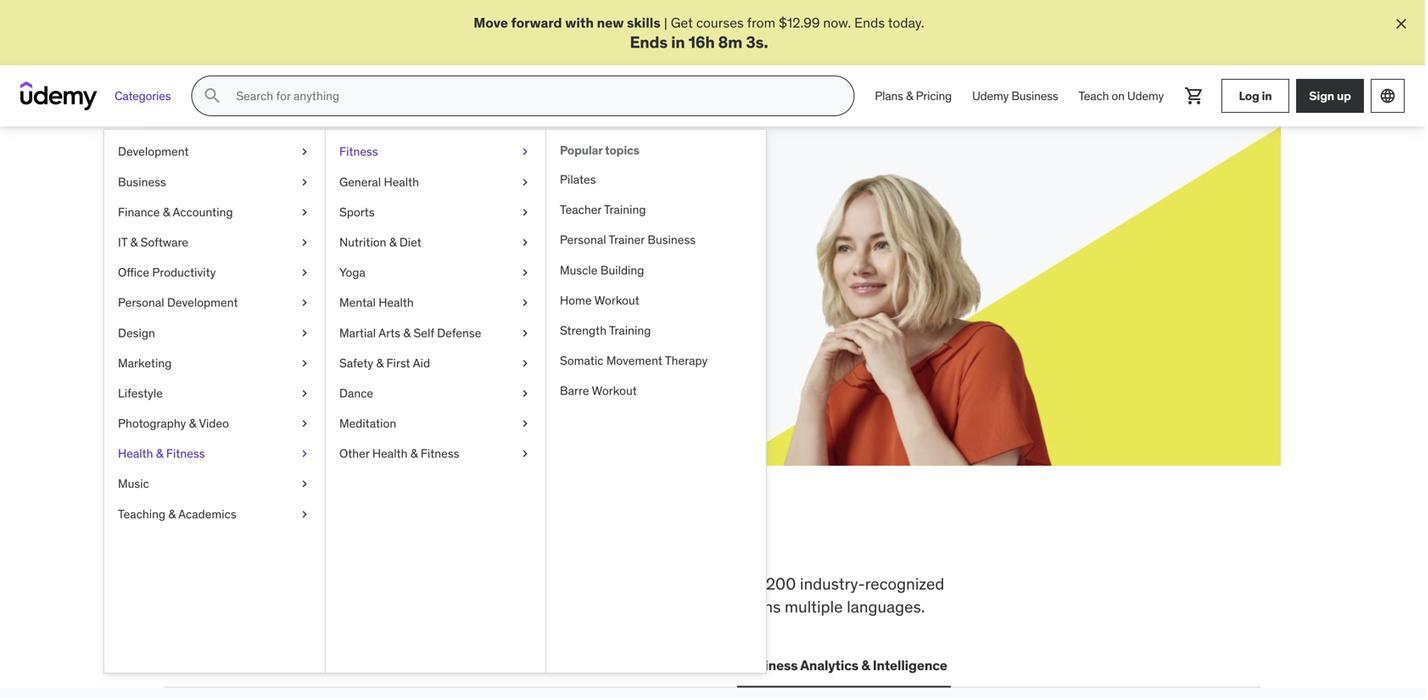 Task type: describe. For each thing, give the bounding box(es) containing it.
Search for anything text field
[[233, 82, 834, 110]]

technical
[[421, 574, 487, 594]]

video
[[199, 416, 229, 431]]

popular
[[560, 143, 603, 158]]

expand
[[226, 242, 271, 260]]

move
[[474, 14, 508, 31]]

xsmall image for safety & first aid
[[519, 355, 532, 372]]

teacher training
[[560, 202, 646, 217]]

mental health link
[[326, 288, 546, 318]]

photography & video link
[[104, 409, 325, 439]]

today. inside move forward with new skills | get courses from $12.99 now. ends today. ends in 16h 8m 3s .
[[888, 14, 925, 31]]

professional
[[518, 596, 606, 617]]

xsmall image for music
[[298, 476, 311, 493]]

sign
[[1310, 88, 1335, 103]]

leadership
[[426, 657, 496, 674]]

with inside skills for your future expand your potential with a course for as little as $12.99. sale ends today.
[[361, 242, 387, 260]]

finance
[[118, 204, 160, 220]]

& for pricing
[[906, 88, 914, 103]]

well-
[[419, 596, 454, 617]]

therapy
[[665, 353, 708, 368]]

industry-
[[800, 574, 865, 594]]

fitness element
[[546, 130, 766, 673]]

personal development
[[118, 295, 238, 310]]

xsmall image for office productivity
[[298, 264, 311, 281]]

dance link
[[326, 378, 546, 409]]

choose a language image
[[1380, 88, 1397, 105]]

pilates link
[[547, 165, 766, 195]]

udemy business link
[[963, 76, 1069, 116]]

for for your
[[445, 242, 461, 260]]

languages.
[[847, 596, 925, 617]]

finance & accounting
[[118, 204, 233, 220]]

design link
[[104, 318, 325, 348]]

mental health
[[339, 295, 414, 310]]

& for diet
[[389, 235, 397, 250]]

get
[[671, 14, 693, 31]]

accounting
[[173, 204, 233, 220]]

$12.99
[[779, 14, 820, 31]]

teaching & academics link
[[104, 499, 325, 530]]

strength training
[[560, 323, 651, 338]]

photography & video
[[118, 416, 229, 431]]

2 vertical spatial in
[[534, 518, 567, 562]]

recognized
[[865, 574, 945, 594]]

1 vertical spatial skills
[[281, 518, 373, 562]]

the
[[221, 518, 275, 562]]

home workout link
[[547, 285, 766, 316]]

log in
[[1240, 88, 1273, 103]]

training for strength training
[[609, 323, 651, 338]]

business analytics & intelligence button
[[737, 645, 951, 686]]

business analytics & intelligence
[[741, 657, 948, 674]]

fitness inside 'link'
[[339, 144, 378, 159]]

nutrition
[[339, 235, 387, 250]]

teacher training link
[[547, 195, 766, 225]]

music link
[[104, 469, 325, 499]]

popular topics
[[560, 143, 640, 158]]

1 horizontal spatial your
[[352, 200, 413, 236]]

future
[[418, 200, 501, 236]]

over
[[732, 574, 762, 594]]

development inside development link
[[118, 144, 189, 159]]

|
[[664, 14, 668, 31]]

1 as from the left
[[465, 242, 478, 260]]

& left self in the left of the page
[[404, 325, 411, 341]]

log in link
[[1222, 79, 1290, 113]]

1 udemy from the left
[[973, 88, 1009, 103]]

2 as from the left
[[512, 242, 526, 260]]

development for web
[[200, 657, 284, 674]]

xsmall image for lifestyle
[[298, 385, 311, 402]]

finance & accounting link
[[104, 197, 325, 227]]

xsmall image for martial arts & self defense
[[519, 325, 532, 341]]

from
[[747, 14, 776, 31]]

skills
[[226, 200, 302, 236]]

data science
[[516, 657, 599, 674]]

health & fitness link
[[104, 439, 325, 469]]

muscle building link
[[547, 255, 766, 285]]

topics,
[[490, 574, 538, 594]]

certifications
[[319, 657, 405, 674]]

xsmall image for marketing
[[298, 355, 311, 372]]

0 horizontal spatial fitness
[[166, 446, 205, 461]]

arts
[[379, 325, 401, 341]]

xsmall image for general health
[[519, 174, 532, 190]]

health up music
[[118, 446, 153, 461]]

teacher
[[560, 202, 602, 217]]

business inside personal trainer business 'link'
[[648, 232, 696, 248]]

catalog
[[294, 596, 347, 617]]

all the skills you need in one place
[[165, 518, 730, 562]]

development
[[610, 596, 704, 617]]

xsmall image for finance & accounting
[[298, 204, 311, 221]]

personal trainer business
[[560, 232, 696, 248]]

it certifications button
[[301, 645, 409, 686]]

skills inside move forward with new skills | get courses from $12.99 now. ends today. ends in 16h 8m 3s .
[[627, 14, 661, 31]]

office
[[118, 265, 149, 280]]

martial arts & self defense link
[[326, 318, 546, 348]]

& inside button
[[862, 657, 870, 674]]

trainer
[[609, 232, 645, 248]]

lifestyle
[[118, 386, 163, 401]]

design
[[118, 325, 155, 341]]

it for it & software
[[118, 235, 127, 250]]

xsmall image for yoga
[[519, 264, 532, 281]]

data
[[516, 657, 546, 674]]

pricing
[[916, 88, 952, 103]]

somatic
[[560, 353, 604, 368]]

health for general health
[[384, 174, 419, 190]]

and
[[708, 596, 735, 617]]

skills for your future expand your potential with a course for as little as $12.99. sale ends today.
[[226, 200, 526, 279]]

strength
[[560, 323, 607, 338]]

xsmall image for dance
[[519, 385, 532, 402]]

web
[[168, 657, 197, 674]]

xsmall image for personal development
[[298, 295, 311, 311]]

plans & pricing link
[[865, 76, 963, 116]]

business inside business analytics & intelligence button
[[741, 657, 798, 674]]

muscle building
[[560, 262, 645, 278]]

1 vertical spatial in
[[1262, 88, 1273, 103]]

close image
[[1394, 15, 1411, 32]]

today. inside skills for your future expand your potential with a course for as little as $12.99. sale ends today.
[[335, 261, 372, 279]]

xsmall image for fitness
[[519, 144, 532, 160]]

2 horizontal spatial fitness
[[421, 446, 460, 461]]

place
[[641, 518, 730, 562]]

including
[[542, 574, 608, 594]]

aid
[[413, 355, 430, 371]]

diet
[[400, 235, 422, 250]]

yoga
[[339, 265, 366, 280]]



Task type: vqa. For each thing, say whether or not it's contained in the screenshot.
Services
no



Task type: locate. For each thing, give the bounding box(es) containing it.
personal for personal development
[[118, 295, 164, 310]]

other
[[339, 446, 370, 461]]

strength training link
[[547, 316, 766, 346]]

one
[[574, 518, 635, 562]]

today. right now.
[[888, 14, 925, 31]]

xsmall image inside mental health link
[[519, 295, 532, 311]]

xsmall image for it & software
[[298, 234, 311, 251]]

it
[[118, 235, 127, 250], [305, 657, 316, 674]]

photography
[[118, 416, 186, 431]]

development
[[118, 144, 189, 159], [167, 295, 238, 310], [200, 657, 284, 674]]

1 vertical spatial it
[[305, 657, 316, 674]]

xsmall image for photography & video
[[298, 415, 311, 432]]

development down office productivity link
[[167, 295, 238, 310]]

& for accounting
[[163, 204, 170, 220]]

xsmall image for development
[[298, 144, 311, 160]]

& inside 'link'
[[168, 507, 176, 522]]

xsmall image inside yoga link
[[519, 264, 532, 281]]

0 vertical spatial today.
[[888, 14, 925, 31]]

xsmall image
[[298, 144, 311, 160], [519, 144, 532, 160], [298, 204, 311, 221], [519, 204, 532, 221], [519, 264, 532, 281], [298, 295, 311, 311], [519, 295, 532, 311], [298, 325, 311, 341], [519, 325, 532, 341], [519, 355, 532, 372], [298, 385, 311, 402], [519, 385, 532, 402], [519, 446, 532, 462]]

0 vertical spatial for
[[307, 200, 347, 236]]

0 horizontal spatial as
[[465, 242, 478, 260]]

course
[[400, 242, 441, 260]]

training inside strength training link
[[609, 323, 651, 338]]

training up trainer
[[604, 202, 646, 217]]

xsmall image for mental health
[[519, 295, 532, 311]]

1 vertical spatial for
[[445, 242, 461, 260]]

personal
[[560, 232, 606, 248], [118, 295, 164, 310]]

& up office
[[130, 235, 138, 250]]

udemy right on
[[1128, 88, 1164, 103]]

1 horizontal spatial ends
[[855, 14, 885, 31]]

as
[[465, 242, 478, 260], [512, 242, 526, 260]]

sports link
[[326, 197, 546, 227]]

xsmall image for health & fitness
[[298, 446, 311, 462]]

xsmall image inside martial arts & self defense link
[[519, 325, 532, 341]]

& down the photography
[[156, 446, 163, 461]]

xsmall image inside dance link
[[519, 385, 532, 402]]

& left diet
[[389, 235, 397, 250]]

2 horizontal spatial for
[[708, 574, 728, 594]]

today. down nutrition
[[335, 261, 372, 279]]

xsmall image inside lifestyle link
[[298, 385, 311, 402]]

udemy right pricing
[[973, 88, 1009, 103]]

in down get
[[671, 32, 685, 52]]

0 horizontal spatial ends
[[630, 32, 668, 52]]

ends right now.
[[855, 14, 885, 31]]

udemy image
[[20, 82, 98, 110]]

business inside business 'link'
[[118, 174, 166, 190]]

xsmall image for other health & fitness
[[519, 446, 532, 462]]

shopping cart with 0 items image
[[1185, 86, 1205, 106]]

fitness link
[[326, 137, 546, 167]]

business down teacher training link
[[648, 232, 696, 248]]

it & software link
[[104, 227, 325, 258]]

your
[[352, 200, 413, 236], [275, 242, 301, 260]]

training for teacher training
[[604, 202, 646, 217]]

general
[[339, 174, 381, 190]]

health & fitness
[[118, 446, 205, 461]]

1 vertical spatial training
[[609, 323, 651, 338]]

workout
[[595, 293, 640, 308], [592, 383, 637, 399]]

skills up supports
[[363, 574, 399, 594]]

1 horizontal spatial personal
[[560, 232, 606, 248]]

xsmall image inside general health link
[[519, 174, 532, 190]]

it left certifications
[[305, 657, 316, 674]]

web development button
[[165, 645, 288, 686]]

development down categories dropdown button
[[118, 144, 189, 159]]

workout for barre workout
[[592, 383, 637, 399]]

development for personal
[[167, 295, 238, 310]]

your up "sale" in the left top of the page
[[275, 242, 301, 260]]

xsmall image inside music link
[[298, 476, 311, 493]]

development inside personal development link
[[167, 295, 238, 310]]

0 vertical spatial development
[[118, 144, 189, 159]]

in up including
[[534, 518, 567, 562]]

new
[[597, 14, 624, 31]]

xsmall image inside office productivity link
[[298, 264, 311, 281]]

& inside "link"
[[906, 88, 914, 103]]

sign up link
[[1297, 79, 1365, 113]]

xsmall image inside health & fitness link
[[298, 446, 311, 462]]

xsmall image inside teaching & academics 'link'
[[298, 506, 311, 523]]

potential
[[304, 242, 358, 260]]

in
[[671, 32, 685, 52], [1262, 88, 1273, 103], [534, 518, 567, 562]]

& right teaching
[[168, 507, 176, 522]]

rounded
[[454, 596, 514, 617]]

2 vertical spatial development
[[200, 657, 284, 674]]

0 vertical spatial in
[[671, 32, 685, 52]]

lifestyle link
[[104, 378, 325, 409]]

0 horizontal spatial udemy
[[973, 88, 1009, 103]]

for inside covering critical workplace skills to technical topics, including prep content for over 200 industry-recognized certifications, our catalog supports well-rounded professional development and spans multiple languages.
[[708, 574, 728, 594]]

0 vertical spatial it
[[118, 235, 127, 250]]

xsmall image inside sports 'link'
[[519, 204, 532, 221]]

$12.99.
[[226, 261, 270, 279]]

health
[[384, 174, 419, 190], [379, 295, 414, 310], [118, 446, 153, 461], [373, 446, 408, 461]]

xsmall image inside fitness 'link'
[[519, 144, 532, 160]]

spans
[[739, 596, 781, 617]]

communication
[[620, 657, 720, 674]]

for up potential
[[307, 200, 347, 236]]

muscle
[[560, 262, 598, 278]]

with left a
[[361, 242, 387, 260]]

general health link
[[326, 167, 546, 197]]

0 vertical spatial with
[[565, 14, 594, 31]]

xsmall image for sports
[[519, 204, 532, 221]]

now.
[[824, 14, 851, 31]]

dance
[[339, 386, 374, 401]]

it for it certifications
[[305, 657, 316, 674]]

certifications,
[[165, 596, 262, 617]]

training inside teacher training link
[[604, 202, 646, 217]]

1 vertical spatial today.
[[335, 261, 372, 279]]

personal up design on the left of page
[[118, 295, 164, 310]]

1 vertical spatial development
[[167, 295, 238, 310]]

skills inside covering critical workplace skills to technical topics, including prep content for over 200 industry-recognized certifications, our catalog supports well-rounded professional development and spans multiple languages.
[[363, 574, 399, 594]]

0 horizontal spatial for
[[307, 200, 347, 236]]

1 horizontal spatial with
[[565, 14, 594, 31]]

submit search image
[[202, 86, 223, 106]]

2 vertical spatial for
[[708, 574, 728, 594]]

health for mental health
[[379, 295, 414, 310]]

for
[[307, 200, 347, 236], [445, 242, 461, 260], [708, 574, 728, 594]]

with inside move forward with new skills | get courses from $12.99 now. ends today. ends in 16h 8m 3s .
[[565, 14, 594, 31]]

1 horizontal spatial for
[[445, 242, 461, 260]]

in right log
[[1262, 88, 1273, 103]]

1 horizontal spatial as
[[512, 242, 526, 260]]

200
[[766, 574, 796, 594]]

training up somatic movement therapy
[[609, 323, 651, 338]]

personal inside 'link'
[[560, 232, 606, 248]]

ends down |
[[630, 32, 668, 52]]

xsmall image inside meditation link
[[519, 415, 532, 432]]

it inside button
[[305, 657, 316, 674]]

xsmall image for design
[[298, 325, 311, 341]]

& for video
[[189, 416, 196, 431]]

movement
[[607, 353, 663, 368]]

health up arts
[[379, 295, 414, 310]]

0 vertical spatial personal
[[560, 232, 606, 248]]

in inside move forward with new skills | get courses from $12.99 now. ends today. ends in 16h 8m 3s .
[[671, 32, 685, 52]]

xsmall image inside safety & first aid link
[[519, 355, 532, 372]]

a
[[390, 242, 397, 260]]

as left 'little'
[[465, 242, 478, 260]]

udemy business
[[973, 88, 1059, 103]]

need
[[446, 518, 528, 562]]

first
[[387, 355, 410, 371]]

for right course
[[445, 242, 461, 260]]

xsmall image inside photography & video link
[[298, 415, 311, 432]]

business down spans
[[741, 657, 798, 674]]

& right plans at the right top of the page
[[906, 88, 914, 103]]

fitness up general
[[339, 144, 378, 159]]

marketing
[[118, 355, 172, 371]]

home workout
[[560, 293, 640, 308]]

workout down building
[[595, 293, 640, 308]]

& for academics
[[168, 507, 176, 522]]

xsmall image for business
[[298, 174, 311, 190]]

& left the first
[[376, 355, 384, 371]]

xsmall image for meditation
[[519, 415, 532, 432]]

personal trainer business link
[[547, 225, 766, 255]]

meditation link
[[326, 409, 546, 439]]

little
[[482, 242, 509, 260]]

you
[[379, 518, 440, 562]]

& inside "link"
[[389, 235, 397, 250]]

0 vertical spatial skills
[[627, 14, 661, 31]]

ends
[[855, 14, 885, 31], [630, 32, 668, 52]]

safety
[[339, 355, 374, 371]]

xsmall image inside it & software link
[[298, 234, 311, 251]]

business up finance
[[118, 174, 166, 190]]

business left teach
[[1012, 88, 1059, 103]]

sale
[[273, 261, 300, 279]]

web development
[[168, 657, 284, 674]]

for for workplace
[[708, 574, 728, 594]]

0 horizontal spatial your
[[275, 242, 301, 260]]

& for fitness
[[156, 446, 163, 461]]

2 vertical spatial skills
[[363, 574, 399, 594]]

with left new
[[565, 14, 594, 31]]

xsmall image
[[298, 174, 311, 190], [519, 174, 532, 190], [298, 234, 311, 251], [519, 234, 532, 251], [298, 264, 311, 281], [298, 355, 311, 372], [298, 415, 311, 432], [519, 415, 532, 432], [298, 446, 311, 462], [298, 476, 311, 493], [298, 506, 311, 523]]

xsmall image inside nutrition & diet "link"
[[519, 234, 532, 251]]

xsmall image for nutrition & diet
[[519, 234, 532, 251]]

xsmall image for teaching & academics
[[298, 506, 311, 523]]

1 horizontal spatial udemy
[[1128, 88, 1164, 103]]

mental
[[339, 295, 376, 310]]

on
[[1112, 88, 1125, 103]]

office productivity
[[118, 265, 216, 280]]

building
[[601, 262, 645, 278]]

xsmall image inside personal development link
[[298, 295, 311, 311]]

it & software
[[118, 235, 188, 250]]

16h 8m 3s
[[689, 32, 764, 52]]

pilates
[[560, 172, 596, 187]]

workout down somatic movement therapy
[[592, 383, 637, 399]]

workplace
[[285, 574, 359, 594]]

fitness down meditation link
[[421, 446, 460, 461]]

with
[[565, 14, 594, 31], [361, 242, 387, 260]]

0 vertical spatial workout
[[595, 293, 640, 308]]

xsmall image inside finance & accounting link
[[298, 204, 311, 221]]

as right 'little'
[[512, 242, 526, 260]]

development right web on the left bottom
[[200, 657, 284, 674]]

supports
[[351, 596, 415, 617]]

2 horizontal spatial in
[[1262, 88, 1273, 103]]

0 horizontal spatial with
[[361, 242, 387, 260]]

1 vertical spatial with
[[361, 242, 387, 260]]

it up office
[[118, 235, 127, 250]]

personal for personal trainer business
[[560, 232, 606, 248]]

0 horizontal spatial it
[[118, 235, 127, 250]]

development link
[[104, 137, 325, 167]]

business inside the udemy business link
[[1012, 88, 1059, 103]]

2 udemy from the left
[[1128, 88, 1164, 103]]

workout for home workout
[[595, 293, 640, 308]]

1 horizontal spatial today.
[[888, 14, 925, 31]]

sign up
[[1310, 88, 1352, 103]]

to
[[403, 574, 418, 594]]

& right finance
[[163, 204, 170, 220]]

xsmall image inside design link
[[298, 325, 311, 341]]

& left video at the bottom left
[[189, 416, 196, 431]]

plans
[[875, 88, 904, 103]]

self
[[414, 325, 434, 341]]

0 horizontal spatial today.
[[335, 261, 372, 279]]

1 horizontal spatial in
[[671, 32, 685, 52]]

music
[[118, 476, 149, 492]]

for up and
[[708, 574, 728, 594]]

1 horizontal spatial fitness
[[339, 144, 378, 159]]

xsmall image inside other health & fitness link
[[519, 446, 532, 462]]

0 vertical spatial your
[[352, 200, 413, 236]]

health right general
[[384, 174, 419, 190]]

skills left |
[[627, 14, 661, 31]]

0 horizontal spatial in
[[534, 518, 567, 562]]

1 horizontal spatial it
[[305, 657, 316, 674]]

0 horizontal spatial personal
[[118, 295, 164, 310]]

fitness
[[339, 144, 378, 159], [166, 446, 205, 461], [421, 446, 460, 461]]

xsmall image inside business 'link'
[[298, 174, 311, 190]]

personal down teacher
[[560, 232, 606, 248]]

skills up workplace
[[281, 518, 373, 562]]

xsmall image inside marketing link
[[298, 355, 311, 372]]

1 vertical spatial workout
[[592, 383, 637, 399]]

0 vertical spatial training
[[604, 202, 646, 217]]

leadership button
[[422, 645, 499, 686]]

health for other health & fitness
[[373, 446, 408, 461]]

health right other
[[373, 446, 408, 461]]

& right analytics
[[862, 657, 870, 674]]

office productivity link
[[104, 258, 325, 288]]

yoga link
[[326, 258, 546, 288]]

martial arts & self defense
[[339, 325, 482, 341]]

1 vertical spatial your
[[275, 242, 301, 260]]

your up a
[[352, 200, 413, 236]]

& for first
[[376, 355, 384, 371]]

development inside web development button
[[200, 657, 284, 674]]

& for software
[[130, 235, 138, 250]]

xsmall image inside development link
[[298, 144, 311, 160]]

& down meditation link
[[411, 446, 418, 461]]

.
[[764, 32, 769, 52]]

1 vertical spatial personal
[[118, 295, 164, 310]]

fitness down photography & video
[[166, 446, 205, 461]]



